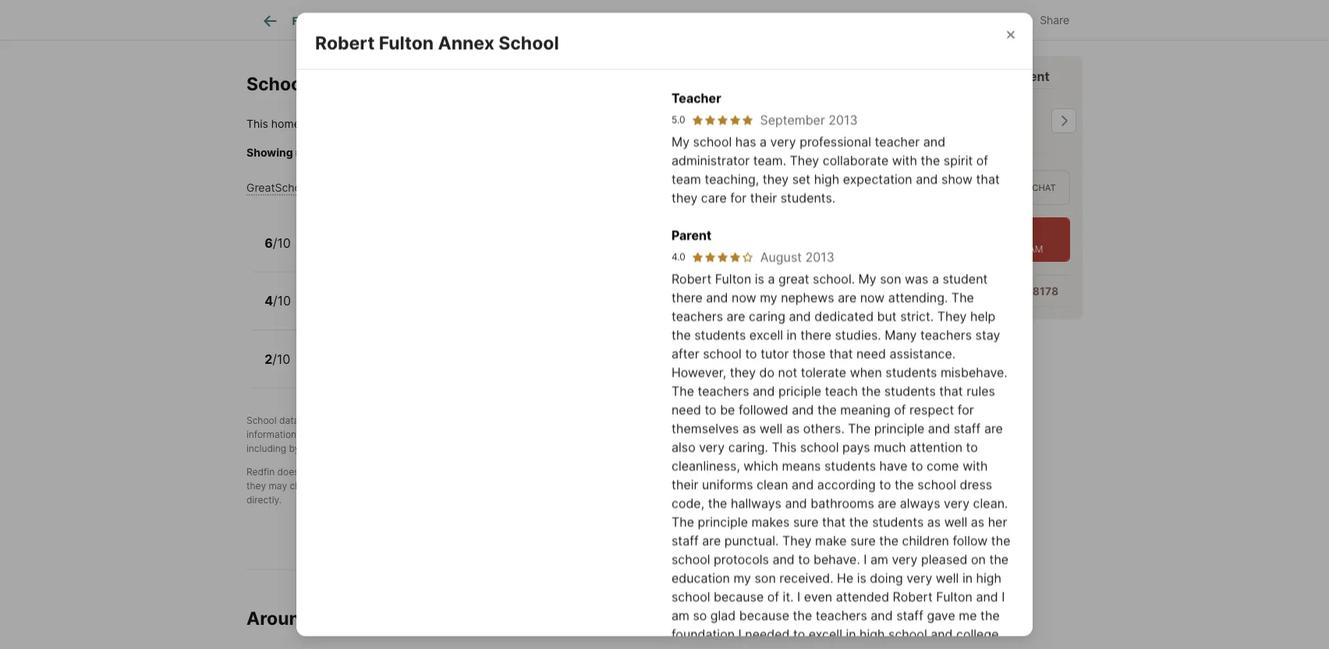 Task type: vqa. For each thing, say whether or not it's contained in the screenshot.
'▾' for John ▾
no



Task type: describe. For each thing, give the bounding box(es) containing it.
accurate.
[[457, 481, 498, 492]]

1 vertical spatial schools
[[247, 73, 317, 95]]

very down the pleased
[[907, 572, 932, 587]]

are up dedicated
[[838, 291, 857, 306]]

gave
[[927, 609, 955, 624]]

and down ,
[[417, 430, 433, 441]]

1 vertical spatial because
[[739, 609, 789, 624]]

1 horizontal spatial greatschools
[[366, 416, 426, 427]]

ask a question
[[866, 285, 945, 298]]

1 vertical spatial home
[[353, 609, 402, 630]]

studies.
[[835, 328, 881, 343]]

the down have
[[895, 478, 914, 493]]

greatschools inside , a nonprofit organization. redfin recommends buyers and renters use greatschools information and ratings as a
[[737, 416, 797, 427]]

school up so at the right of page
[[672, 590, 710, 605]]

if
[[807, 646, 815, 650]]

that up make
[[822, 515, 846, 531]]

sale & tax history
[[535, 14, 625, 27]]

as up children
[[927, 515, 941, 531]]

and down "gave"
[[931, 628, 953, 643]]

0 horizontal spatial 2
[[265, 352, 272, 367]]

robert for robert fulton no. 2 has a wonderful staff. teacher`s work is aligned to common core.
[[672, 35, 712, 50]]

investigation
[[519, 430, 575, 441]]

misbehave.
[[941, 366, 1008, 381]]

very up cleanliness, on the bottom right of the page
[[699, 440, 725, 456]]

0 vertical spatial with
[[882, 69, 909, 84]]

administrator
[[672, 153, 750, 169]]

guarantee
[[369, 467, 414, 478]]

to right the attention
[[966, 440, 978, 456]]

showing
[[247, 146, 293, 160]]

great
[[778, 272, 809, 287]]

0 vertical spatial district
[[511, 146, 547, 160]]

my inside my school has a very professional teacher and administrator team. they collaborate with the spirit of team teaching, they set high expectation and show that they care for their students.
[[672, 135, 690, 150]]

recommends
[[573, 416, 630, 427]]

and up "spirit"
[[923, 135, 946, 150]]

to inside 'school service boundaries are intended to be used as a reference only; they may change and are not'
[[669, 467, 678, 478]]

and inside 'school service boundaries are intended to be used as a reference only; they may change and are not'
[[325, 481, 342, 492]]

0 horizontal spatial of
[[767, 590, 779, 605]]

stay
[[976, 328, 1000, 343]]

districts,
[[775, 430, 813, 441]]

rating 5.0 out of 5 element
[[691, 114, 754, 127]]

to inside guaranteed to be accurate. to verify school enrollment eligibility, contact the school district directly.
[[431, 481, 440, 492]]

2013 for september 2013
[[829, 113, 858, 128]]

was
[[905, 272, 929, 287]]

first step, and conduct their own investigation to determine their desired schools or school districts, including by contacting and visiting the schools themselves.
[[247, 430, 813, 455]]

rating 4.0 out of 5 element
[[692, 252, 754, 264]]

tax
[[570, 14, 586, 27]]

school inside first step, and conduct their own investigation to determine their desired schools or school districts, including by contacting and visiting the schools themselves.
[[743, 430, 772, 441]]

0 vertical spatial principle
[[874, 422, 925, 437]]

bathrooms
[[811, 497, 874, 512]]

and down nephews
[[789, 309, 811, 325]]

school down others.
[[800, 440, 839, 456]]

and down the clean
[[785, 497, 807, 512]]

school for school data is provided by greatschools
[[247, 416, 277, 427]]

0 vertical spatial staff
[[954, 422, 981, 437]]

work
[[985, 35, 1014, 50]]

not inside 'school service boundaries are intended to be used as a reference only; they may change and are not'
[[361, 481, 375, 492]]

very inside my school has a very professional teacher and administrator team. they collaborate with the spirit of team teaching, they set high expectation and show that they care for their students.
[[770, 135, 796, 150]]

1 vertical spatial schools
[[695, 430, 729, 441]]

tutor
[[761, 347, 789, 362]]

0 vertical spatial schools
[[642, 146, 682, 160]]

expectation
[[843, 172, 912, 187]]

students up according
[[825, 459, 876, 474]]

as left others.
[[786, 422, 800, 437]]

i up would
[[738, 628, 742, 643]]

pleased
[[921, 553, 968, 568]]

their down buyers
[[637, 430, 657, 441]]

0 vertical spatial need
[[857, 347, 886, 362]]

1 vertical spatial they
[[937, 309, 967, 325]]

2 /10
[[265, 352, 290, 367]]

2 now from the left
[[860, 291, 885, 306]]

are left always
[[878, 497, 897, 512]]

/10 for 6 /10
[[273, 236, 291, 251]]

tab list containing feed
[[247, 0, 791, 40]]

to up received.
[[798, 553, 810, 568]]

very down dress
[[944, 497, 970, 512]]

pays
[[842, 440, 870, 456]]

0 vertical spatial this
[[247, 118, 268, 131]]

september
[[760, 113, 825, 128]]

and up contacting
[[299, 430, 316, 441]]

2 horizontal spatial redfin
[[922, 69, 961, 84]]

2 vertical spatial high
[[860, 628, 885, 643]]

as left her
[[971, 515, 985, 531]]

nonprofit
[[439, 416, 479, 427]]

redfin does not endorse or guarantee this information.
[[247, 467, 488, 478]]

no.
[[755, 35, 775, 50]]

1 horizontal spatial excell
[[809, 628, 842, 643]]

be inside robert fulton is a great school. my son was a student there and now my nephews are now attending. the teachers are caring and dedicated but strict. they help the students excell in there studies. many teachers stay after school to tutor those that need assistance. however, they do not tolerate when students misbehave. the teachers and priciple teach the students that rules need to be followed and the meaning of respect for themselves as well as others. the principle and staff are also very caring. this school pays much attention to cleanliness, which means students have to come with their uniforms clean and according to the school dress code, the hallways and bathrooms are always very clean. the principle makes sure that the students as well as her staff are punctual. they make sure the children follow the school protocols and to behave. i am very pleased on the education my son received. he is doing very well in high school because of it. i even attended robert fulton and i am so glad because the teachers and staff gave me the foundation i needed to excell in high school and college. however, would love it if their wer
[[720, 403, 735, 418]]

1 horizontal spatial sure
[[850, 534, 876, 549]]

the up after
[[672, 328, 691, 343]]

to left tutor
[[745, 347, 757, 362]]

love
[[769, 646, 793, 650]]

the down it.
[[793, 609, 812, 624]]

and up the attention
[[928, 422, 950, 437]]

the down when
[[862, 384, 881, 400]]

the up pays
[[848, 422, 871, 437]]

are down rules
[[984, 422, 1003, 437]]

5.0 for september 2013
[[672, 115, 685, 126]]

used
[[694, 467, 716, 478]]

0 horizontal spatial home
[[271, 118, 300, 131]]

i right behave.
[[864, 553, 867, 568]]

to left see
[[593, 146, 603, 160]]

teachers up assistance.
[[920, 328, 972, 343]]

and up followed
[[753, 384, 775, 400]]

to up it at bottom right
[[793, 628, 805, 643]]

is inside robert fulton no. 2 has a wonderful staff. teacher`s work is aligned to common core.
[[672, 54, 681, 69]]

for inside robert fulton is a great school. my son was a student there and now my nephews are now attending. the teachers are caring and dedicated but strict. they help the students excell in there studies. many teachers stay after school to tutor those that need assistance. however, they do not tolerate when students misbehave. the teachers and priciple teach the students that rules need to be followed and the meaning of respect for themselves as well as others. the principle and staff are also very caring. this school pays much attention to cleanliness, which means students have to come with their uniforms clean and according to the school dress code, the hallways and bathrooms are always very clean. the principle makes sure that the students as well as her staff are punctual. they make sure the children follow the school protocols and to behave. i am very pleased on the education my son received. he is doing very well in high school because of it. i even attended robert fulton and i am so glad because the teachers and staff gave me the foundation i needed to excell in high school and college. however, would love it if their wer
[[958, 403, 974, 418]]

school down service
[[542, 481, 571, 492]]

visiting
[[371, 444, 403, 455]]

i up college.
[[1002, 590, 1005, 605]]

to left use
[[705, 403, 717, 418]]

students down always
[[872, 515, 924, 531]]

a right was
[[932, 272, 939, 287]]

sale & tax history tab
[[521, 2, 639, 40]]

1 horizontal spatial there
[[801, 328, 832, 343]]

0 horizontal spatial sure
[[793, 515, 819, 531]]

to right have
[[911, 459, 923, 474]]

schools tab
[[639, 2, 711, 40]]

x-out button
[[921, 4, 999, 35]]

details
[[472, 14, 506, 27]]

2 vertical spatial well
[[936, 572, 959, 587]]

my school has a very professional teacher and administrator team. they collaborate with the spirit of team teaching, they set high expectation and show that they care for their students.
[[672, 135, 1000, 206]]

make
[[815, 534, 847, 549]]

their up code,
[[672, 478, 699, 493]]

service
[[524, 467, 556, 478]]

chat
[[1032, 182, 1056, 193]]

schools inside 'tab'
[[654, 14, 696, 27]]

spirit
[[944, 153, 973, 169]]

help
[[970, 309, 996, 325]]

school up hallways
[[720, 481, 749, 492]]

and up redfin does not endorse or guarantee this information.
[[352, 444, 369, 455]]

see
[[607, 146, 625, 160]]

and down means
[[792, 478, 814, 493]]

as up caring. at the right of the page
[[743, 422, 756, 437]]

students down assistance.
[[886, 366, 937, 381]]

1 horizontal spatial son
[[880, 272, 901, 287]]

directly.
[[247, 495, 282, 506]]

to
[[501, 481, 512, 492]]

teachers up use
[[698, 384, 749, 400]]

2013 for october 2013
[[812, 13, 841, 28]]

6 for /10
[[265, 236, 273, 251]]

use
[[719, 416, 734, 427]]

1 vertical spatial need
[[672, 403, 701, 418]]

8178
[[1033, 285, 1059, 298]]

school down come
[[918, 478, 956, 493]]

school inside 'dialog'
[[499, 32, 559, 54]]

not inside robert fulton is a great school. my son was a student there and now my nephews are now attending. the teachers are caring and dedicated but strict. they help the students excell in there studies. many teachers stay after school to tutor those that need assistance. however, they do not tolerate when students misbehave. the teachers and priciple teach the students that rules need to be followed and the meaning of respect for themselves as well as others. the principle and staff are also very caring. this school pays much attention to cleanliness, which means students have to come with their uniforms clean and according to the school dress code, the hallways and bathrooms are always very clean. the principle makes sure that the students as well as her staff are punctual. they make sure the children follow the school protocols and to behave. i am very pleased on the education my son received. he is doing very well in high school because of it. i even attended robert fulton and i am so glad because the teachers and staff gave me the foundation i needed to excell in high school and college. however, would love it if their wer
[[778, 366, 797, 381]]

the down the bathrooms
[[849, 515, 869, 531]]

426-
[[1006, 285, 1033, 298]]

contact
[[667, 481, 700, 492]]

very up the doing
[[892, 553, 918, 568]]

punctual.
[[724, 534, 779, 549]]

greatschools summary rating link
[[247, 181, 404, 195]]

2 inside robert fulton no. 2 has a wonderful staff. teacher`s work is aligned to common core.
[[779, 35, 786, 50]]

feed link
[[261, 12, 318, 30]]

2 vertical spatial they
[[782, 534, 812, 549]]

2 vertical spatial staff
[[896, 609, 924, 624]]

the right check
[[454, 146, 471, 160]]

1 vertical spatial or
[[358, 467, 367, 478]]

others.
[[803, 422, 845, 437]]

is for robert fulton is a great school. my son was a student there and now my nephews are now attending. the teachers are caring and dedicated but strict. they help the students excell in there studies. many teachers stay after school to tutor those that need assistance. however, they do not tolerate when students misbehave. the teachers and priciple teach the students that rules need to be followed and the meaning of respect for themselves as well as others. the principle and staff are also very caring. this school pays much attention to cleanliness, which means students have to come with their uniforms clean and according to the school dress code, the hallways and bathrooms are always very clean. the principle makes sure that the students as well as her staff are punctual. they make sure the children follow the school protocols and to behave. i am very pleased on the education my son received. he is doing very well in high school because of it. i even attended robert fulton and i am so glad because the teachers and staff gave me the foundation i needed to excell in high school and college. however, would love it if their wer
[[755, 272, 764, 287]]

fulton for annex
[[379, 32, 434, 54]]

students up after
[[694, 328, 746, 343]]

please
[[383, 146, 417, 160]]

step,
[[392, 430, 414, 441]]

teachers down attended
[[816, 609, 867, 624]]

robert for robert fulton is a great school. my son was a student there and now my nephews are now attending. the teachers are caring and dedicated but strict. they help the students excell in there studies. many teachers stay after school to tutor those that need assistance. however, they do not tolerate when students misbehave. the teachers and priciple teach the students that rules need to be followed and the meaning of respect for themselves as well as others. the principle and staff are also very caring. this school pays much attention to cleanliness, which means students have to come with their uniforms clean and according to the school dress code, the hallways and bathrooms are always very clean. the principle makes sure that the students as well as her staff are punctual. they make sure the children follow the school protocols and to behave. i am very pleased on the education my son received. he is doing very well in high school because of it. i even attended robert fulton and i am so glad because the teachers and staff gave me the foundation i needed to excell in high school and college. however, would love it if their wer
[[672, 272, 712, 287]]

climate tab
[[711, 2, 779, 40]]

teach
[[825, 384, 858, 400]]

they inside robert fulton is a great school. my son was a student there and now my nephews are now attending. the teachers are caring and dedicated but strict. they help the students excell in there studies. many teachers stay after school to tutor those that need assistance. however, they do not tolerate when students misbehave. the teachers and priciple teach the students that rules need to be followed and the meaning of respect for themselves as well as others. the principle and staff are also very caring. this school pays much attention to cleanliness, which means students have to come with their uniforms clean and according to the school dress code, the hallways and bathrooms are always very clean. the principle makes sure that the students as well as her staff are punctual. they make sure the children follow the school protocols and to behave. i am very pleased on the education my son received. he is doing very well in high school because of it. i even attended robert fulton and i am so glad because the teachers and staff gave me the foundation i needed to excell in high school and college. however, would love it if their wer
[[730, 366, 756, 381]]

a left 'great'
[[768, 272, 775, 287]]

1 horizontal spatial my
[[760, 291, 777, 306]]

clean
[[757, 478, 788, 493]]

does
[[277, 467, 299, 478]]

teacher
[[875, 135, 920, 150]]

1 however, from the top
[[672, 366, 726, 381]]

respect
[[910, 403, 954, 418]]

but
[[877, 309, 897, 325]]

are up the protocols
[[702, 534, 721, 549]]

climate
[[725, 14, 764, 27]]

0 horizontal spatial schools
[[422, 444, 456, 455]]

conduct
[[436, 430, 472, 441]]

the left children
[[879, 534, 899, 549]]

school right check
[[474, 146, 508, 160]]

the up renters
[[672, 384, 694, 400]]

are left caring
[[727, 309, 745, 325]]

school right after
[[703, 347, 742, 362]]

and down rating 4.0 out of 5 element
[[706, 291, 728, 306]]

rating
[[371, 181, 404, 195]]

may
[[269, 481, 287, 492]]

caring
[[749, 309, 785, 325]]

a inside 'school service boundaries are intended to be used as a reference only; they may change and are not'
[[731, 467, 737, 478]]

/10 for 4 /10
[[273, 294, 291, 309]]

school for school service boundaries are intended to be used as a reference only; they may change and are not
[[491, 467, 521, 478]]

fulton up "gave"
[[936, 590, 973, 605]]

ratings
[[318, 430, 349, 441]]

follow
[[953, 534, 988, 549]]

agent
[[1015, 69, 1050, 84]]

1 vertical spatial of
[[894, 403, 906, 418]]

school service boundaries are intended to be used as a reference only; they may change and are not
[[247, 467, 805, 492]]

0 vertical spatial excell
[[750, 328, 783, 343]]

(443) 426-8178 link
[[973, 285, 1059, 298]]

school.
[[813, 272, 855, 287]]

they down team.
[[763, 172, 789, 187]]

in down on
[[963, 572, 973, 587]]

the up college.
[[981, 609, 1000, 624]]

their inside my school has a very professional teacher and administrator team. they collaborate with the spirit of team teaching, they set high expectation and show that they care for their students.
[[750, 191, 777, 206]]

and down priciple
[[792, 403, 814, 418]]

school down "gave"
[[889, 628, 927, 643]]

0 horizontal spatial this
[[316, 609, 349, 630]]

october 2013
[[760, 13, 841, 28]]

protocols
[[714, 553, 769, 568]]

&
[[560, 14, 567, 27]]

this home is within the
[[247, 118, 369, 131]]

favorite
[[860, 14, 901, 27]]

school up education
[[672, 553, 710, 568]]

are down endorse
[[344, 481, 358, 492]]

1 vertical spatial my
[[734, 572, 751, 587]]

robert fulton annex school dialog
[[296, 0, 1033, 650]]

eligibility,
[[623, 481, 664, 492]]

home.
[[748, 146, 780, 160]]

and up desired
[[665, 416, 682, 427]]

the up others.
[[818, 403, 837, 418]]

dedicated
[[815, 309, 874, 325]]

the right on
[[989, 553, 1009, 568]]

property
[[424, 14, 469, 27]]

the inside my school has a very professional teacher and administrator team. they collaborate with the spirit of team teaching, they set high expectation and show that they care for their students.
[[921, 153, 940, 169]]

core.
[[803, 54, 835, 69]]

come
[[927, 459, 959, 474]]

a left first
[[364, 430, 370, 441]]

he
[[837, 572, 854, 587]]

code,
[[672, 497, 705, 512]]

/10 for 2 /10
[[272, 352, 290, 367]]

tour for tour in person
[[862, 182, 887, 193]]

1 horizontal spatial this
[[417, 467, 433, 478]]

tomorrow
[[945, 244, 989, 255]]

a down staff.
[[912, 69, 919, 84]]

common
[[746, 54, 799, 69]]

after
[[672, 347, 700, 362]]

team.
[[753, 153, 786, 169]]

of inside my school has a very professional teacher and administrator team. they collaborate with the spirit of team teaching, they set high expectation and show that they care for their students.
[[977, 153, 988, 169]]

the down student at right
[[952, 291, 974, 306]]

0 horizontal spatial am
[[672, 609, 690, 624]]

first
[[372, 430, 390, 441]]

students up respect
[[884, 384, 936, 400]]

be inside guaranteed to be accurate. to verify school enrollment eligibility, contact the school district directly.
[[443, 481, 454, 492]]

0 vertical spatial well
[[760, 422, 783, 437]]

has inside my school has a very professional teacher and administrator team. they collaborate with the spirit of team teaching, they set high expectation and show that they care for their students.
[[735, 135, 756, 150]]



Task type: locate. For each thing, give the bounding box(es) containing it.
son
[[880, 272, 901, 287], [755, 572, 776, 587]]

is down august
[[755, 272, 764, 287]]

the right within
[[349, 118, 366, 131]]

1 vertical spatial well
[[944, 515, 968, 531]]

tour for tour via video chat
[[960, 182, 984, 193]]

overview tab
[[332, 2, 410, 40]]

in inside list box
[[889, 182, 897, 193]]

they down makes
[[782, 534, 812, 549]]

teacher`s
[[921, 35, 981, 50]]

the down her
[[991, 534, 1011, 549]]

2 however, from the top
[[672, 646, 726, 650]]

is right he
[[857, 572, 867, 587]]

the inside guaranteed to be accurate. to verify school enrollment eligibility, contact the school district directly.
[[703, 481, 717, 492]]

0 horizontal spatial not
[[302, 467, 316, 478]]

fulton for no.
[[715, 35, 751, 50]]

they inside my school has a very professional teacher and administrator team. they collaborate with the spirit of team teaching, they set high expectation and show that they care for their students.
[[790, 153, 819, 169]]

the left "spirit"
[[921, 153, 940, 169]]

however, down foundation
[[672, 646, 726, 650]]

clean.
[[973, 497, 1008, 512]]

0 horizontal spatial by
[[289, 444, 300, 455]]

i
[[864, 553, 867, 568], [797, 590, 801, 605], [1002, 590, 1005, 605], [738, 628, 742, 643]]

high inside my school has a very professional teacher and administrator team. they collaborate with the spirit of team teaching, they set high expectation and show that they care for their students.
[[814, 172, 839, 187]]

overview
[[347, 14, 395, 27]]

1 vertical spatial has
[[735, 135, 756, 150]]

1 vertical spatial am
[[672, 609, 690, 624]]

not up change
[[302, 467, 316, 478]]

district inside guaranteed to be accurate. to verify school enrollment eligibility, contact the school district directly.
[[752, 481, 782, 492]]

0 vertical spatial for
[[730, 191, 747, 206]]

Friday button
[[999, 88, 1061, 154]]

2 horizontal spatial high
[[976, 572, 1002, 587]]

the down step,
[[405, 444, 420, 455]]

0 horizontal spatial redfin
[[247, 467, 275, 478]]

tour for tour with a redfin premier agent
[[851, 69, 879, 84]]

a right ,
[[431, 416, 436, 427]]

ask
[[866, 285, 887, 298]]

1 vertical spatial not
[[302, 467, 316, 478]]

4
[[265, 294, 273, 309]]

1 vertical spatial 2
[[265, 352, 272, 367]]

staff down code,
[[672, 534, 699, 549]]

high down on
[[976, 572, 1002, 587]]

enrollment
[[573, 481, 620, 492]]

0 horizontal spatial there
[[672, 291, 703, 306]]

/10 down 6 /10
[[273, 294, 291, 309]]

for inside my school has a very professional teacher and administrator team. they collaborate with the spirit of team teaching, they set high expectation and show that they care for their students.
[[730, 191, 747, 206]]

to down information.
[[431, 481, 440, 492]]

1 vertical spatial school
[[247, 416, 277, 427]]

0 vertical spatial 6
[[867, 105, 885, 138]]

1 horizontal spatial district
[[752, 481, 782, 492]]

1 horizontal spatial by
[[353, 416, 364, 427]]

wonderful
[[825, 35, 884, 50]]

/10 up 4 /10
[[273, 236, 291, 251]]

1 horizontal spatial schools
[[642, 146, 682, 160]]

the down code,
[[672, 515, 694, 531]]

there up those
[[801, 328, 832, 343]]

3 /10 from the top
[[272, 352, 290, 367]]

2 down "4"
[[265, 352, 272, 367]]

schools up this home is within the
[[247, 73, 317, 95]]

2 horizontal spatial staff
[[954, 422, 981, 437]]

as right used
[[719, 467, 729, 478]]

2 vertical spatial redfin
[[247, 467, 275, 478]]

they down team
[[672, 191, 698, 206]]

0 vertical spatial am
[[871, 553, 888, 568]]

received.
[[779, 572, 834, 587]]

that left video
[[976, 172, 1000, 187]]

1 horizontal spatial or
[[732, 430, 741, 441]]

to down recommends
[[578, 430, 587, 441]]

their down teaching,
[[750, 191, 777, 206]]

,
[[426, 416, 428, 427]]

1 horizontal spatial be
[[680, 467, 692, 478]]

to
[[731, 54, 743, 69], [593, 146, 603, 160], [745, 347, 757, 362], [705, 403, 717, 418], [578, 430, 587, 441], [966, 440, 978, 456], [911, 459, 923, 474], [669, 467, 678, 478], [879, 478, 891, 493], [431, 481, 440, 492], [798, 553, 810, 568], [793, 628, 805, 643]]

be
[[720, 403, 735, 418], [680, 467, 692, 478], [443, 481, 454, 492]]

0 vertical spatial or
[[732, 430, 741, 441]]

0 vertical spatial not
[[778, 366, 797, 381]]

0 vertical spatial 2
[[779, 35, 786, 50]]

0 vertical spatial there
[[672, 291, 703, 306]]

5.0 for robert fulton no. 2 has a wonderful staff. teacher`s work is aligned to common core.
[[672, 15, 685, 26]]

1 horizontal spatial redfin
[[542, 416, 570, 427]]

attending.
[[888, 291, 948, 306]]

for down rules
[[958, 403, 974, 418]]

0 horizontal spatial has
[[735, 135, 756, 150]]

well down the pleased
[[936, 572, 959, 587]]

school inside my school has a very professional teacher and administrator team. they collaborate with the spirit of team teaching, they set high expectation and show that they care for their students.
[[693, 135, 732, 150]]

robert down the doing
[[893, 590, 933, 605]]

0 horizontal spatial principle
[[698, 515, 748, 531]]

in down attended
[[846, 628, 856, 643]]

august
[[760, 250, 802, 265]]

children
[[902, 534, 949, 549]]

has inside robert fulton no. 2 has a wonderful staff. teacher`s work is aligned to common core.
[[790, 35, 811, 50]]

4.0
[[672, 252, 686, 263]]

and left show at the top right of page
[[916, 172, 938, 187]]

1 vertical spatial my
[[859, 272, 877, 287]]

fulton for is
[[715, 272, 751, 287]]

property details tab
[[410, 2, 521, 40]]

they inside 'school service boundaries are intended to be used as a reference only; they may change and are not'
[[247, 481, 266, 492]]

6 inside 6 wednesday
[[867, 105, 885, 138]]

rules
[[967, 384, 995, 400]]

share button
[[1005, 4, 1083, 35]]

0 vertical spatial they
[[790, 153, 819, 169]]

that down studies.
[[829, 347, 853, 362]]

need up when
[[857, 347, 886, 362]]

is for this home is within the
[[303, 118, 312, 131]]

0 horizontal spatial schools
[[247, 73, 317, 95]]

own
[[498, 430, 516, 441]]

so
[[693, 609, 707, 624]]

1 horizontal spatial staff
[[896, 609, 924, 624]]

0 vertical spatial son
[[880, 272, 901, 287]]

to inside robert fulton no. 2 has a wonderful staff. teacher`s work is aligned to common core.
[[731, 54, 743, 69]]

2 horizontal spatial be
[[720, 403, 735, 418]]

x-
[[956, 14, 967, 27]]

0 horizontal spatial this
[[247, 118, 268, 131]]

with inside my school has a very professional teacher and administrator team. they collaborate with the spirit of team teaching, they set high expectation and show that they care for their students.
[[892, 153, 917, 169]]

2 vertical spatial /10
[[272, 352, 290, 367]]

, a nonprofit organization. redfin recommends buyers and renters use greatschools information and ratings as a
[[247, 416, 797, 441]]

excell down caring
[[750, 328, 783, 343]]

those
[[793, 347, 826, 362]]

1 /10 from the top
[[273, 236, 291, 251]]

guaranteed
[[378, 481, 429, 492]]

tour with a redfin premier agent
[[851, 69, 1050, 84]]

2 5.0 from the top
[[672, 115, 685, 126]]

thursday
[[935, 138, 978, 147]]

0 vertical spatial has
[[790, 35, 811, 50]]

2 vertical spatial this
[[316, 609, 349, 630]]

x-out
[[956, 14, 985, 27]]

0 horizontal spatial now
[[732, 291, 756, 306]]

1 horizontal spatial home
[[353, 609, 402, 630]]

this inside robert fulton is a great school. my son was a student there and now my nephews are now attending. the teachers are caring and dedicated but strict. they help the students excell in there studies. many teachers stay after school to tutor those that need assistance. however, they do not tolerate when students misbehave. the teachers and priciple teach the students that rules need to be followed and the meaning of respect for themselves as well as others. the principle and staff are also very caring. this school pays much attention to cleanliness, which means students have to come with their uniforms clean and according to the school dress code, the hallways and bathrooms are always very clean. the principle makes sure that the students as well as her staff are punctual. they make sure the children follow the school protocols and to behave. i am very pleased on the education my son received. he is doing very well in high school because of it. i even attended robert fulton and i am so glad because the teachers and staff gave me the foundation i needed to excell in high school and college. however, would love it if their wer
[[772, 440, 797, 456]]

and up received.
[[773, 553, 795, 568]]

a inside my school has a very professional teacher and administrator team. they collaborate with the spirit of team teaching, they set high expectation and show that they care for their students.
[[760, 135, 767, 150]]

this up "guaranteed"
[[417, 467, 433, 478]]

1 horizontal spatial for
[[958, 403, 974, 418]]

0 horizontal spatial be
[[443, 481, 454, 492]]

set
[[792, 172, 811, 187]]

school down followed
[[743, 430, 772, 441]]

be up themselves
[[720, 403, 735, 418]]

5.0 down teacher
[[672, 115, 685, 126]]

i right it.
[[797, 590, 801, 605]]

1 vertical spatial principle
[[698, 515, 748, 531]]

0 horizontal spatial son
[[755, 572, 776, 587]]

premier
[[964, 69, 1012, 84]]

2 horizontal spatial this
[[726, 146, 745, 160]]

1 horizontal spatial of
[[894, 403, 906, 418]]

tour down collaborate
[[862, 182, 887, 193]]

they up set
[[790, 153, 819, 169]]

this right around
[[316, 609, 349, 630]]

1 now from the left
[[732, 291, 756, 306]]

None button
[[861, 87, 923, 155], [930, 88, 992, 154], [861, 87, 923, 155], [930, 88, 992, 154]]

strict.
[[900, 309, 934, 325]]

0 vertical spatial sure
[[793, 515, 819, 531]]

1 vertical spatial 6
[[265, 236, 273, 251]]

1 vertical spatial by
[[289, 444, 300, 455]]

is left within
[[303, 118, 312, 131]]

desired
[[660, 430, 692, 441]]

around
[[247, 609, 312, 630]]

robert for robert fulton annex school
[[315, 32, 375, 54]]

greatschools
[[247, 181, 316, 195], [366, 416, 426, 427], [737, 416, 797, 427]]

that
[[976, 172, 1000, 187], [829, 347, 853, 362], [939, 384, 963, 400], [822, 515, 846, 531]]

student
[[943, 272, 988, 287]]

1 horizontal spatial 2
[[779, 35, 786, 50]]

1 horizontal spatial am
[[871, 553, 888, 568]]

or inside first step, and conduct their own investigation to determine their desired schools or school districts, including by contacting and visiting the schools themselves.
[[732, 430, 741, 441]]

/10 down 4 /10
[[272, 352, 290, 367]]

next image
[[1052, 109, 1077, 134]]

is for school data is provided by greatschools
[[302, 416, 309, 427]]

that up respect
[[939, 384, 963, 400]]

list box containing tour in person
[[851, 170, 1070, 205]]

school up information
[[247, 416, 277, 427]]

which
[[744, 459, 779, 474]]

am up the doing
[[871, 553, 888, 568]]

am left so at the right of page
[[672, 609, 690, 624]]

0 horizontal spatial high
[[814, 172, 839, 187]]

0 horizontal spatial need
[[672, 403, 701, 418]]

my inside robert fulton is a great school. my son was a student there and now my nephews are now attending. the teachers are caring and dedicated but strict. they help the students excell in there studies. many teachers stay after school to tutor those that need assistance. however, they do not tolerate when students misbehave. the teachers and priciple teach the students that rules need to be followed and the meaning of respect for themselves as well as others. the principle and staff are also very caring. this school pays much attention to cleanliness, which means students have to come with their uniforms clean and according to the school dress code, the hallways and bathrooms are always very clean. the principle makes sure that the students as well as her staff are punctual. they make sure the children follow the school protocols and to behave. i am very pleased on the education my son received. he is doing very well in high school because of it. i even attended robert fulton and i am so glad because the teachers and staff gave me the foundation i needed to excell in high school and college. however, would love it if their wer
[[859, 272, 877, 287]]

nearby
[[296, 146, 333, 160]]

college.
[[956, 628, 1002, 643]]

very up team.
[[770, 135, 796, 150]]

schools right 'all'
[[642, 146, 682, 160]]

1 vertical spatial 5.0
[[672, 115, 685, 126]]

greatschools up step,
[[366, 416, 426, 427]]

or down use
[[732, 430, 741, 441]]

team
[[672, 172, 701, 187]]

with
[[882, 69, 909, 84], [892, 153, 917, 169], [963, 459, 988, 474]]

to inside first step, and conduct their own investigation to determine their desired schools or school districts, including by contacting and visiting the schools themselves.
[[578, 430, 587, 441]]

high
[[814, 172, 839, 187], [976, 572, 1002, 587], [860, 628, 885, 643]]

attention
[[910, 440, 963, 456]]

boundaries
[[558, 467, 608, 478]]

0 vertical spatial my
[[760, 291, 777, 306]]

staff left "gave"
[[896, 609, 924, 624]]

the down uniforms
[[708, 497, 727, 512]]

2013 for august 2013
[[806, 250, 835, 265]]

they
[[763, 172, 789, 187], [672, 191, 698, 206], [730, 366, 756, 381], [247, 481, 266, 492]]

0 vertical spatial /10
[[273, 236, 291, 251]]

excell up if
[[809, 628, 842, 643]]

of left respect
[[894, 403, 906, 418]]

via
[[987, 182, 1001, 193]]

are
[[838, 291, 857, 306], [727, 309, 745, 325], [984, 422, 1003, 437], [611, 467, 625, 478], [344, 481, 358, 492], [878, 497, 897, 512], [702, 534, 721, 549]]

to up contact
[[669, 467, 678, 478]]

1 vertical spatial for
[[958, 403, 974, 418]]

2 vertical spatial school
[[491, 467, 521, 478]]

education
[[672, 572, 730, 587]]

1 horizontal spatial principle
[[874, 422, 925, 437]]

tab list
[[247, 0, 791, 40]]

with down staff.
[[882, 69, 909, 84]]

2 /10 from the top
[[273, 294, 291, 309]]

redfin inside , a nonprofit organization. redfin recommends buyers and renters use greatschools information and ratings as a
[[542, 416, 570, 427]]

0 vertical spatial of
[[977, 153, 988, 169]]

1 horizontal spatial not
[[361, 481, 375, 492]]

determine
[[589, 430, 634, 441]]

list box
[[851, 170, 1070, 205]]

1 horizontal spatial 6
[[867, 105, 885, 138]]

means
[[782, 459, 821, 474]]

my
[[672, 135, 690, 150], [859, 272, 877, 287]]

of left it.
[[767, 590, 779, 605]]

their up themselves.
[[475, 430, 495, 441]]

0 vertical spatial my
[[672, 135, 690, 150]]

0 horizontal spatial my
[[672, 135, 690, 150]]

their right if
[[818, 646, 845, 650]]

tour via video chat
[[960, 182, 1056, 193]]

and up the me in the bottom right of the page
[[976, 590, 998, 605]]

robert inside robert fulton no. 2 has a wonderful staff. teacher`s work is aligned to common core.
[[672, 35, 712, 50]]

by inside first step, and conduct their own investigation to determine their desired schools or school districts, including by contacting and visiting the schools themselves.
[[289, 444, 300, 455]]

are up enrollment
[[611, 467, 625, 478]]

august 2013
[[760, 250, 835, 265]]

teachers up after
[[672, 309, 723, 325]]

0 horizontal spatial staff
[[672, 534, 699, 549]]

foundation
[[672, 628, 735, 643]]

previous image
[[845, 109, 870, 134]]

be inside 'school service boundaries are intended to be used as a reference only; they may change and are not'
[[680, 467, 692, 478]]

would
[[730, 646, 765, 650]]

with inside robert fulton is a great school. my son was a student there and now my nephews are now attending. the teachers are caring and dedicated but strict. they help the students excell in there studies. many teachers stay after school to tutor those that need assistance. however, they do not tolerate when students misbehave. the teachers and priciple teach the students that rules need to be followed and the meaning of respect for themselves as well as others. the principle and staff are also very caring. this school pays much attention to cleanliness, which means students have to come with their uniforms clean and according to the school dress code, the hallways and bathrooms are always very clean. the principle makes sure that the students as well as her staff are punctual. they make sure the children follow the school protocols and to behave. i am very pleased on the education my son received. he is doing very well in high school because of it. i even attended robert fulton and i am so glad because the teachers and staff gave me the foundation i needed to excell in high school and college. however, would love it if their wer
[[963, 459, 988, 474]]

collaborate
[[823, 153, 889, 169]]

in up tutor
[[787, 328, 797, 343]]

district left website
[[511, 146, 547, 160]]

1 vertical spatial staff
[[672, 534, 699, 549]]

tour in person
[[862, 182, 935, 193]]

1 vertical spatial however,
[[672, 646, 726, 650]]

sure
[[793, 515, 819, 531], [850, 534, 876, 549]]

robert fulton annex school
[[315, 32, 559, 54]]

as inside , a nonprofit organization. redfin recommends buyers and renters use greatschools information and ratings as a
[[351, 430, 362, 441]]

2 vertical spatial 2013
[[806, 250, 835, 265]]

uniforms
[[702, 478, 753, 493]]

including
[[247, 444, 286, 455]]

robert down 4.0
[[672, 272, 712, 287]]

and down attended
[[871, 609, 893, 624]]

my up caring
[[760, 291, 777, 306]]

a right ask
[[889, 285, 896, 298]]

principle
[[874, 422, 925, 437], [698, 515, 748, 531]]

2 horizontal spatial greatschools
[[737, 416, 797, 427]]

a inside robert fulton no. 2 has a wonderful staff. teacher`s work is aligned to common core.
[[814, 35, 821, 50]]

1 vertical spatial /10
[[273, 294, 291, 309]]

a up core.
[[814, 35, 821, 50]]

buyers
[[633, 416, 663, 427]]

2 vertical spatial schools
[[422, 444, 456, 455]]

well down followed
[[760, 422, 783, 437]]

1 horizontal spatial high
[[860, 628, 885, 643]]

also
[[672, 440, 696, 456]]

has down october 2013
[[790, 35, 811, 50]]

the inside first step, and conduct their own investigation to determine their desired schools or school districts, including by contacting and visiting the schools themselves.
[[405, 444, 420, 455]]

priciple
[[778, 384, 821, 400]]

her
[[988, 515, 1007, 531]]

feed
[[292, 14, 318, 27]]

when
[[850, 366, 882, 381]]

always
[[900, 497, 940, 512]]

according
[[817, 478, 876, 493]]

that inside my school has a very professional teacher and administrator team. they collaborate with the spirit of team teaching, they set high expectation and show that they care for their students.
[[976, 172, 1000, 187]]

0 horizontal spatial district
[[511, 146, 547, 160]]

son left was
[[880, 272, 901, 287]]

summary
[[319, 181, 368, 195]]

0 vertical spatial this
[[726, 146, 745, 160]]

2 vertical spatial of
[[767, 590, 779, 605]]

and down endorse
[[325, 481, 342, 492]]

now up 'but'
[[860, 291, 885, 306]]

1 vertical spatial be
[[680, 467, 692, 478]]

by up does
[[289, 444, 300, 455]]

0 vertical spatial because
[[714, 590, 764, 605]]

principle up much
[[874, 422, 925, 437]]

0 horizontal spatial greatschools
[[247, 181, 316, 195]]

0 vertical spatial high
[[814, 172, 839, 187]]

6 wednesday
[[867, 105, 917, 147]]

6 for wednesday
[[867, 105, 885, 138]]

schools.
[[335, 146, 380, 160]]

caring.
[[728, 440, 768, 456]]

robert fulton annex school element
[[315, 13, 578, 54]]

to down have
[[879, 478, 891, 493]]

because up needed
[[739, 609, 789, 624]]

there down 4.0
[[672, 291, 703, 306]]

fulton inside "robert fulton annex school" element
[[379, 32, 434, 54]]

1 5.0 from the top
[[672, 15, 685, 26]]

son down the protocols
[[755, 572, 776, 587]]

5.0 up aligned
[[672, 15, 685, 26]]

staff
[[954, 422, 981, 437], [672, 534, 699, 549], [896, 609, 924, 624]]

as inside 'school service boundaries are intended to be used as a reference only; they may change and are not'
[[719, 467, 729, 478]]

fulton inside robert fulton no. 2 has a wonderful staff. teacher`s work is aligned to common core.
[[715, 35, 751, 50]]

favorite button
[[825, 4, 915, 35]]

september 2013
[[760, 113, 858, 128]]

teaching,
[[705, 172, 759, 187]]

makes
[[752, 515, 790, 531]]

1 horizontal spatial my
[[859, 272, 877, 287]]

school inside 'school service boundaries are intended to be used as a reference only; they may change and are not'
[[491, 467, 521, 478]]

0 vertical spatial however,
[[672, 366, 726, 381]]



